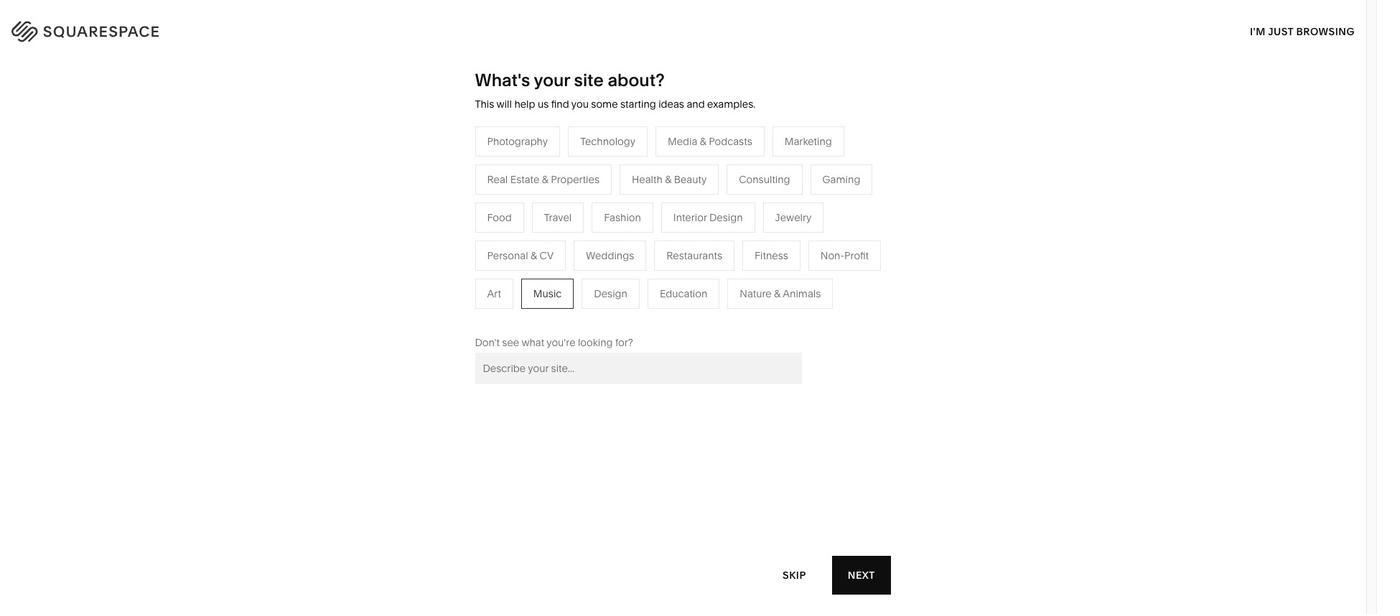 Task type: locate. For each thing, give the bounding box(es) containing it.
nature down home
[[671, 221, 703, 234]]

podcasts
[[709, 135, 752, 148], [561, 243, 604, 255]]

1 vertical spatial real estate & properties
[[520, 307, 632, 320]]

gaming
[[823, 173, 861, 186]]

nature & animals inside nature & animals radio
[[740, 287, 821, 300]]

0 horizontal spatial fitness
[[671, 243, 705, 255]]

media & podcasts link
[[520, 243, 619, 255]]

1 horizontal spatial media
[[668, 135, 698, 148]]

podcasts down examples.
[[709, 135, 752, 148]]

1 vertical spatial restaurants
[[667, 249, 722, 262]]

properties up 'looking'
[[583, 307, 632, 320]]

photography
[[487, 135, 548, 148]]

interior design
[[673, 211, 743, 224]]

0 vertical spatial nature
[[671, 221, 703, 234]]

podcasts down restaurants link
[[561, 243, 604, 255]]

your
[[534, 70, 570, 90]]

0 horizontal spatial weddings
[[520, 286, 568, 299]]

squarespace logo link
[[29, 17, 293, 40]]

&
[[700, 135, 707, 148], [542, 173, 549, 186], [665, 173, 672, 186], [703, 199, 709, 212], [706, 221, 712, 234], [552, 243, 558, 255], [531, 249, 537, 262], [426, 264, 432, 277], [774, 287, 781, 300], [574, 307, 581, 320]]

travel down real estate & properties option on the top of the page
[[520, 199, 547, 212]]

media up events
[[520, 243, 549, 255]]

1 horizontal spatial weddings
[[586, 249, 634, 262]]

don't
[[475, 336, 500, 349]]

podcasts inside radio
[[709, 135, 752, 148]]

nature & animals down home & decor link
[[671, 221, 752, 234]]

nature down fitness option
[[740, 287, 772, 300]]

restaurants down nature & animals 'link'
[[667, 249, 722, 262]]

community
[[368, 264, 423, 277]]

non- down the jewelry radio
[[821, 249, 845, 262]]

1 vertical spatial nature
[[740, 287, 772, 300]]

0 horizontal spatial estate
[[510, 173, 540, 186]]

non-
[[821, 249, 845, 262], [435, 264, 459, 277]]

i'm
[[1250, 25, 1266, 38]]

help
[[514, 98, 535, 111]]

restaurants inside option
[[667, 249, 722, 262]]

1 vertical spatial estate
[[543, 307, 572, 320]]

0 horizontal spatial media & podcasts
[[520, 243, 604, 255]]

nature & animals
[[671, 221, 752, 234], [740, 287, 821, 300]]

browsing
[[1297, 25, 1355, 38]]

restaurants down travel link
[[520, 221, 576, 234]]

us
[[538, 98, 549, 111]]

travel up media & podcasts link
[[544, 211, 572, 224]]

real estate & properties inside option
[[487, 173, 600, 186]]

jewelry
[[775, 211, 812, 224]]

beauty
[[674, 173, 707, 186]]

1 horizontal spatial design
[[710, 211, 743, 224]]

real estate & properties link
[[520, 307, 647, 320]]

0 vertical spatial media
[[668, 135, 698, 148]]

0 vertical spatial properties
[[551, 173, 600, 186]]

Technology radio
[[568, 126, 648, 156]]

0 horizontal spatial non-
[[435, 264, 459, 277]]

nature
[[671, 221, 703, 234], [740, 287, 772, 300]]

0 horizontal spatial nature
[[671, 221, 703, 234]]

examples.
[[707, 98, 756, 111]]

1 horizontal spatial nature
[[740, 287, 772, 300]]

community & non-profits
[[368, 264, 488, 277]]

restaurants link
[[520, 221, 590, 234]]

0 horizontal spatial animals
[[714, 221, 752, 234]]

Food radio
[[475, 202, 524, 233]]

real inside option
[[487, 173, 508, 186]]

1 vertical spatial media & podcasts
[[520, 243, 604, 255]]

0 vertical spatial estate
[[510, 173, 540, 186]]

squarespace logo image
[[29, 17, 188, 40]]

& inside option
[[542, 173, 549, 186]]

real estate & properties
[[487, 173, 600, 186], [520, 307, 632, 320]]

1 vertical spatial weddings
[[520, 286, 568, 299]]

properties
[[551, 173, 600, 186], [583, 307, 632, 320]]

media inside radio
[[668, 135, 698, 148]]

what's
[[475, 70, 530, 90]]

Personal & CV radio
[[475, 240, 566, 271]]

travel link
[[520, 199, 562, 212]]

next
[[848, 568, 876, 581]]

media & podcasts
[[668, 135, 752, 148], [520, 243, 604, 255]]

animals
[[714, 221, 752, 234], [783, 287, 821, 300]]

home
[[671, 199, 700, 212]]

0 horizontal spatial restaurants
[[520, 221, 576, 234]]

media
[[668, 135, 698, 148], [520, 243, 549, 255]]

don't see what you're looking for?
[[475, 336, 633, 349]]

animals down decor in the right top of the page
[[714, 221, 752, 234]]

1 horizontal spatial estate
[[543, 307, 572, 320]]

health
[[632, 173, 663, 186]]

you
[[572, 98, 589, 111]]

1 vertical spatial nature & animals
[[740, 287, 821, 300]]

non- inside 'non-profit' "option"
[[821, 249, 845, 262]]

1 horizontal spatial podcasts
[[709, 135, 752, 148]]

Non-Profit radio
[[809, 240, 881, 271]]

profit
[[845, 249, 869, 262]]

1 horizontal spatial restaurants
[[667, 249, 722, 262]]

0 vertical spatial design
[[710, 211, 743, 224]]

media up beauty
[[668, 135, 698, 148]]

estate down music
[[543, 307, 572, 320]]

weddings
[[586, 249, 634, 262], [520, 286, 568, 299]]

0 horizontal spatial design
[[594, 287, 628, 300]]

looking
[[578, 336, 613, 349]]

0 vertical spatial non-
[[821, 249, 845, 262]]

real up food 'radio'
[[487, 173, 508, 186]]

media & podcasts down restaurants link
[[520, 243, 604, 255]]

0 vertical spatial media & podcasts
[[668, 135, 752, 148]]

events
[[520, 264, 551, 277]]

health & beauty
[[632, 173, 707, 186]]

0 vertical spatial restaurants
[[520, 221, 576, 234]]

0 vertical spatial nature & animals
[[671, 221, 752, 234]]

1 horizontal spatial non-
[[821, 249, 845, 262]]

media & podcasts down and
[[668, 135, 752, 148]]

real
[[487, 173, 508, 186], [520, 307, 540, 320]]

0 horizontal spatial media
[[520, 243, 549, 255]]

find
[[551, 98, 569, 111]]

travel
[[520, 199, 547, 212], [544, 211, 572, 224]]

fitness inside option
[[755, 249, 788, 262]]

weddings up design 'option'
[[586, 249, 634, 262]]

will
[[497, 98, 512, 111]]

nature & animals link
[[671, 221, 767, 234]]

1 horizontal spatial fitness
[[755, 249, 788, 262]]

0 horizontal spatial podcasts
[[561, 243, 604, 255]]

1 horizontal spatial media & podcasts
[[668, 135, 752, 148]]

restaurants
[[520, 221, 576, 234], [667, 249, 722, 262]]

0 vertical spatial podcasts
[[709, 135, 752, 148]]

non- right the community
[[435, 264, 459, 277]]

degraw image
[[490, 491, 876, 614]]

skip button
[[767, 555, 822, 595]]

Don't see what you're looking for? field
[[475, 352, 802, 384]]

animals down fitness option
[[783, 287, 821, 300]]

estate up travel link
[[510, 173, 540, 186]]

design inside 'option'
[[594, 287, 628, 300]]

weddings down events link
[[520, 286, 568, 299]]

some
[[591, 98, 618, 111]]

degraw element
[[490, 491, 876, 614]]

nature & animals down fitness option
[[740, 287, 821, 300]]

0 vertical spatial real
[[487, 173, 508, 186]]

1 vertical spatial design
[[594, 287, 628, 300]]

site
[[574, 70, 604, 90]]

1 vertical spatial podcasts
[[561, 243, 604, 255]]

design
[[710, 211, 743, 224], [594, 287, 628, 300]]

interior
[[673, 211, 707, 224]]

real down music
[[520, 307, 540, 320]]

fitness up nature & animals radio
[[755, 249, 788, 262]]

properties up travel option
[[551, 173, 600, 186]]

0 vertical spatial real estate & properties
[[487, 173, 600, 186]]

1 vertical spatial real
[[520, 307, 540, 320]]

art
[[487, 287, 501, 300]]

Health & Beauty radio
[[620, 164, 719, 194]]

Art radio
[[475, 278, 513, 309]]

0 horizontal spatial real
[[487, 173, 508, 186]]

fitness
[[671, 243, 705, 255], [755, 249, 788, 262]]

decor
[[712, 199, 741, 212]]

Restaurants radio
[[654, 240, 735, 271]]

estate
[[510, 173, 540, 186], [543, 307, 572, 320]]

log
[[1314, 22, 1336, 35]]

what
[[522, 336, 544, 349]]

0 vertical spatial weddings
[[586, 249, 634, 262]]

1 vertical spatial properties
[[583, 307, 632, 320]]

properties inside option
[[551, 173, 600, 186]]

fitness down interior
[[671, 243, 705, 255]]

1 vertical spatial animals
[[783, 287, 821, 300]]

1 horizontal spatial animals
[[783, 287, 821, 300]]

see
[[502, 336, 519, 349]]

personal & cv
[[487, 249, 554, 262]]

real estate & properties up travel link
[[487, 173, 600, 186]]

real estate & properties up you're
[[520, 307, 632, 320]]



Task type: describe. For each thing, give the bounding box(es) containing it.
starting
[[620, 98, 656, 111]]

i'm just browsing
[[1250, 25, 1355, 38]]

home & decor link
[[671, 199, 755, 212]]

weddings link
[[520, 286, 582, 299]]

next button
[[832, 556, 892, 595]]

cv
[[540, 249, 554, 262]]

education
[[660, 287, 708, 300]]

for?
[[615, 336, 633, 349]]

estate inside real estate & properties option
[[510, 173, 540, 186]]

and
[[687, 98, 705, 111]]

design inside option
[[710, 211, 743, 224]]

Music radio
[[521, 278, 574, 309]]

Fitness radio
[[743, 240, 801, 271]]

& inside radio
[[774, 287, 781, 300]]

events link
[[520, 264, 565, 277]]

Gaming radio
[[810, 164, 873, 194]]

in
[[1338, 22, 1349, 35]]

0 vertical spatial animals
[[714, 221, 752, 234]]

technology
[[580, 135, 636, 148]]

1 vertical spatial media
[[520, 243, 549, 255]]

Fashion radio
[[592, 202, 653, 233]]

media & podcasts inside media & podcasts radio
[[668, 135, 752, 148]]

nature inside radio
[[740, 287, 772, 300]]

non-profit
[[821, 249, 869, 262]]

Travel radio
[[532, 202, 584, 233]]

Nature & Animals radio
[[728, 278, 833, 309]]

music
[[533, 287, 562, 300]]

Media & Podcasts radio
[[656, 126, 765, 156]]

just
[[1268, 25, 1294, 38]]

community & non-profits link
[[368, 264, 502, 277]]

Marketing radio
[[773, 126, 844, 156]]

skip
[[782, 568, 806, 581]]

Jewelry radio
[[763, 202, 824, 233]]

Weddings radio
[[574, 240, 647, 271]]

& inside option
[[531, 249, 537, 262]]

1 horizontal spatial real
[[520, 307, 540, 320]]

i'm just browsing link
[[1250, 11, 1355, 51]]

Design radio
[[582, 278, 640, 309]]

you're
[[547, 336, 576, 349]]

1 vertical spatial non-
[[435, 264, 459, 277]]

fitness link
[[671, 243, 719, 255]]

travel inside option
[[544, 211, 572, 224]]

profits
[[459, 264, 488, 277]]

home & decor
[[671, 199, 741, 212]]

Interior Design radio
[[661, 202, 755, 233]]

animals inside radio
[[783, 287, 821, 300]]

this
[[475, 98, 494, 111]]

log             in
[[1314, 22, 1349, 35]]

Consulting radio
[[727, 164, 803, 194]]

what's your site about? this will help us find you some starting ideas and examples.
[[475, 70, 756, 111]]

log             in link
[[1314, 22, 1349, 35]]

personal
[[487, 249, 528, 262]]

weddings inside 'option'
[[586, 249, 634, 262]]

Photography radio
[[475, 126, 560, 156]]

marketing
[[785, 135, 832, 148]]

about?
[[608, 70, 665, 90]]

ideas
[[659, 98, 684, 111]]

Education radio
[[648, 278, 720, 309]]

food
[[487, 211, 512, 224]]

Real Estate & Properties radio
[[475, 164, 612, 194]]

consulting
[[739, 173, 790, 186]]

fashion
[[604, 211, 641, 224]]



Task type: vqa. For each thing, say whether or not it's contained in the screenshot.
Add Almar to your favorites list icon
no



